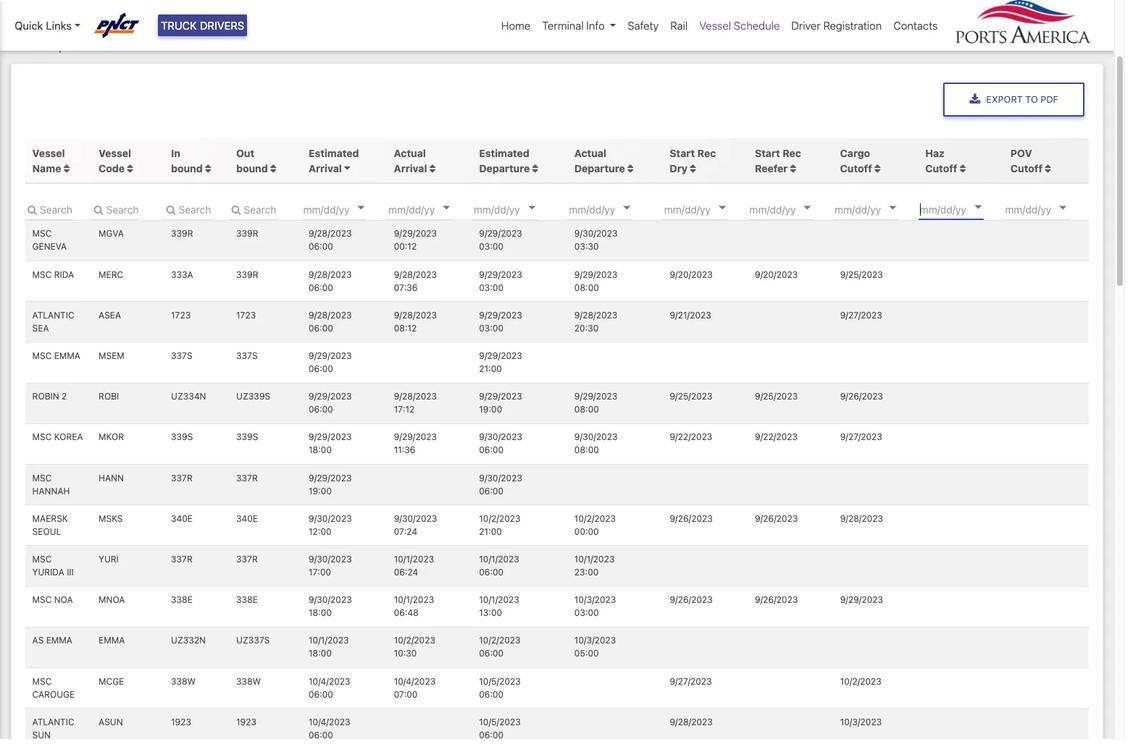 Task type: locate. For each thing, give the bounding box(es) containing it.
1 340e from the left
[[171, 514, 193, 524]]

2 start from the left
[[755, 147, 780, 159]]

0 vertical spatial 08:00
[[574, 282, 599, 293]]

9/29/2023 08:00
[[574, 269, 617, 293], [574, 391, 617, 415]]

9/28/2023 07:36
[[394, 269, 437, 293]]

1 vertical spatial 18:00
[[309, 608, 332, 619]]

bound down "out"
[[236, 162, 268, 174]]

0 vertical spatial schedule
[[734, 19, 780, 32]]

msc inside msc geneva
[[32, 229, 52, 239]]

truck
[[161, 19, 197, 32]]

bound inside the "out bound"
[[236, 162, 268, 174]]

3 cutoff from the left
[[1011, 162, 1043, 174]]

cutoff down pov on the right top
[[1011, 162, 1043, 174]]

2 cutoff from the left
[[925, 162, 957, 174]]

export
[[986, 94, 1023, 105]]

338e
[[171, 595, 193, 606], [236, 595, 258, 606]]

00:12
[[394, 242, 417, 252]]

1 horizontal spatial start
[[755, 147, 780, 159]]

17:12
[[394, 404, 415, 415]]

3 msc from the top
[[32, 351, 52, 362]]

9/29/2023 08:00 down the 03:30
[[574, 269, 617, 293]]

10/4/2023 up 07:00
[[394, 676, 436, 687]]

1 horizontal spatial schedule
[[734, 19, 780, 32]]

4 msc from the top
[[32, 432, 52, 443]]

18:00 for 9/30/2023 18:00
[[309, 608, 332, 619]]

cutoff for pov
[[1011, 162, 1043, 174]]

10/5/2023
[[479, 676, 521, 687], [479, 717, 521, 728]]

1 vertical spatial 08:00
[[574, 404, 599, 415]]

1 arrival from the left
[[309, 162, 342, 174]]

9/28/2023 06:00 for 08:12
[[309, 310, 352, 334]]

vessel schedule down links
[[69, 40, 155, 53]]

emma for as emma
[[46, 636, 72, 647]]

1 9/22/2023 from the left
[[670, 432, 712, 443]]

0 horizontal spatial 338w
[[171, 676, 196, 687]]

open calendar image for 2nd mm/dd/yy field from the left
[[528, 206, 535, 210]]

start up reefer
[[755, 147, 780, 159]]

1 9/30/2023 06:00 from the top
[[479, 432, 522, 456]]

3 08:00 from the top
[[574, 445, 599, 456]]

1 08:00 from the top
[[574, 282, 599, 293]]

0 horizontal spatial rec
[[697, 147, 716, 159]]

links
[[46, 19, 72, 32]]

11:36
[[394, 445, 415, 456]]

05:00
[[574, 649, 599, 660]]

mm/dd/yy field down reefer
[[748, 198, 835, 220]]

7 msc from the top
[[32, 595, 52, 606]]

1 9/29/2023 08:00 from the top
[[574, 269, 617, 293]]

18:00 inside 10/1/2023 18:00
[[309, 649, 332, 660]]

0 vertical spatial 9/30/2023 06:00
[[479, 432, 522, 456]]

1 vertical spatial 9/29/2023 06:00
[[309, 391, 352, 415]]

3 open calendar image from the left
[[889, 206, 896, 210]]

337s up the uz339s
[[236, 351, 258, 362]]

10/2/2023 00:00
[[574, 514, 616, 537]]

9/29/2023 06:00 for uz339s
[[309, 391, 352, 415]]

out bound
[[236, 147, 270, 174]]

0 horizontal spatial actual
[[394, 147, 426, 159]]

1 vertical spatial home
[[22, 40, 54, 53]]

0 horizontal spatial arrival
[[309, 162, 342, 174]]

start
[[670, 147, 695, 159], [755, 147, 780, 159]]

1 9/29/2023 03:00 from the top
[[479, 229, 522, 252]]

1 21:00 from the top
[[479, 364, 502, 375]]

1 bound from the left
[[171, 162, 203, 174]]

0 vertical spatial 9/29/2023 03:00
[[479, 229, 522, 252]]

0 horizontal spatial start
[[670, 147, 695, 159]]

1 horizontal spatial 340e
[[236, 514, 258, 524]]

rec left start rec reefer
[[697, 147, 716, 159]]

2 msc from the top
[[32, 269, 52, 280]]

9/29/2023 06:00
[[309, 351, 352, 375], [309, 391, 352, 415]]

2 9/29/2023 06:00 from the top
[[309, 391, 352, 415]]

4 mm/dd/yy field from the left
[[663, 198, 750, 220]]

03:00 for 9/28/2023 08:12
[[479, 323, 504, 334]]

2 vertical spatial 9/29/2023 03:00
[[479, 310, 522, 334]]

10/4/2023
[[309, 676, 350, 687], [394, 676, 436, 687], [309, 717, 350, 728]]

2 rec from the left
[[783, 147, 801, 159]]

1 horizontal spatial 9/22/2023
[[755, 432, 798, 443]]

2 9/29/2023 03:00 from the top
[[479, 269, 522, 293]]

0 horizontal spatial 9/22/2023
[[670, 432, 712, 443]]

1 vertical spatial 9/30/2023 06:00
[[479, 473, 522, 497]]

2 atlantic from the top
[[32, 717, 74, 728]]

msc carouge
[[32, 676, 75, 700]]

msc up yurida
[[32, 554, 52, 565]]

2 arrival from the left
[[394, 162, 427, 174]]

1 estimated from the left
[[309, 147, 359, 159]]

9/28/2023 06:00 for 00:12
[[309, 229, 352, 252]]

9/29/2023 00:12
[[394, 229, 437, 252]]

home left terminal
[[501, 19, 531, 32]]

338w down uz332n at the left bottom of the page
[[171, 676, 196, 687]]

03:00
[[479, 242, 504, 252], [479, 282, 504, 293], [479, 323, 504, 334], [574, 608, 599, 619]]

msc inside msc yurida iii
[[32, 554, 52, 565]]

10/1/2023 down 10/2/2023 21:00
[[479, 554, 519, 565]]

2 21:00 from the top
[[479, 527, 502, 537]]

mkor
[[99, 432, 124, 443]]

None field
[[25, 198, 73, 220], [92, 198, 139, 220], [164, 198, 212, 220], [229, 198, 277, 220], [25, 198, 73, 220], [92, 198, 139, 220], [164, 198, 212, 220], [229, 198, 277, 220]]

1 horizontal spatial bound
[[236, 162, 268, 174]]

0 vertical spatial 9/27/2023
[[840, 310, 882, 321]]

msc inside msc carouge
[[32, 676, 52, 687]]

1 horizontal spatial 9/25/2023
[[755, 391, 798, 402]]

9/29/2023 19:00 down 9/29/2023 18:00
[[309, 473, 352, 497]]

9/25/2023
[[840, 269, 883, 280], [670, 391, 713, 402], [755, 391, 798, 402]]

vessel schedule right rail
[[699, 19, 780, 32]]

10/1/2023 up 06:48
[[394, 595, 434, 606]]

mm/dd/yy field down estimated departure
[[472, 198, 559, 220]]

emma
[[54, 351, 80, 362], [46, 636, 72, 647], [99, 636, 125, 647]]

9/30/2023 06:00 for 9/29/2023 19:00
[[479, 473, 522, 497]]

1 vertical spatial 9/28/2023 06:00
[[309, 269, 352, 293]]

1 atlantic from the top
[[32, 310, 74, 321]]

mm/dd/yy field up 9/29/2023 00:12
[[387, 198, 474, 220]]

atlantic up sea
[[32, 310, 74, 321]]

mm/dd/yy field down the pov cutoff
[[1004, 198, 1091, 220]]

338e up uz332n at the left bottom of the page
[[171, 595, 193, 606]]

338w down uz337s
[[236, 676, 261, 687]]

cutoff down cargo
[[840, 162, 872, 174]]

open calendar image for third mm/dd/yy field from the right
[[889, 206, 896, 210]]

1 vertical spatial 9/29/2023 19:00
[[309, 473, 352, 497]]

vessel up name
[[32, 147, 65, 159]]

2 10/5/2023 from the top
[[479, 717, 521, 728]]

9/30/2023 06:00 for 9/29/2023 18:00
[[479, 432, 522, 456]]

arrival inside estimated arrival
[[309, 162, 342, 174]]

21:00
[[479, 364, 502, 375], [479, 527, 502, 537]]

1 departure from the left
[[479, 162, 530, 174]]

03:00 inside 10/3/2023 03:00
[[574, 608, 599, 619]]

1 9/28/2023 06:00 from the top
[[309, 229, 352, 252]]

9/21/2023
[[670, 310, 711, 321]]

0 horizontal spatial bound
[[171, 162, 203, 174]]

1 18:00 from the top
[[309, 445, 332, 456]]

msc left korea
[[32, 432, 52, 443]]

1 vertical spatial atlantic
[[32, 717, 74, 728]]

rec inside start rec reefer
[[783, 147, 801, 159]]

vessel up code
[[99, 147, 131, 159]]

hann
[[99, 473, 124, 484]]

1 horizontal spatial cutoff
[[925, 162, 957, 174]]

339s down the uz339s
[[236, 432, 258, 443]]

home link down quick links
[[22, 40, 54, 53]]

open calendar image
[[974, 206, 982, 209], [443, 206, 450, 210], [528, 206, 535, 210], [804, 206, 811, 210]]

0 horizontal spatial 1923
[[171, 717, 191, 728]]

2 9/30/2023 06:00 from the top
[[479, 473, 522, 497]]

start for dry
[[670, 147, 695, 159]]

0 vertical spatial 21:00
[[479, 364, 502, 375]]

1 vertical spatial 19:00
[[309, 486, 332, 497]]

03:00 for 9/29/2023 00:12
[[479, 242, 504, 252]]

home down quick links
[[22, 40, 54, 53]]

robin
[[32, 391, 59, 402]]

10/5/2023 down 10/2/2023 06:00
[[479, 676, 521, 687]]

21:00 inside 10/2/2023 21:00
[[479, 527, 502, 537]]

1 rec from the left
[[697, 147, 716, 159]]

msc up carouge
[[32, 676, 52, 687]]

9/22/2023
[[670, 432, 712, 443], [755, 432, 798, 443]]

atlantic for sea
[[32, 310, 74, 321]]

msc down sea
[[32, 351, 52, 362]]

safety link
[[622, 12, 665, 39]]

1 vertical spatial 9/27/2023
[[840, 432, 882, 443]]

10/4/2023 down 10/1/2023 18:00
[[309, 676, 350, 687]]

0 horizontal spatial 338e
[[171, 595, 193, 606]]

msc up "geneva"
[[32, 229, 52, 239]]

3 9/29/2023 03:00 from the top
[[479, 310, 522, 334]]

1 start from the left
[[670, 147, 695, 159]]

21:00 inside 9/29/2023 21:00
[[479, 364, 502, 375]]

0 vertical spatial 9/28/2023 06:00
[[309, 229, 352, 252]]

1 vertical spatial vessel schedule
[[69, 40, 155, 53]]

18:00 inside 9/30/2023 18:00
[[309, 608, 332, 619]]

1 vertical spatial 9/29/2023 08:00
[[574, 391, 617, 415]]

2 338w from the left
[[236, 676, 261, 687]]

3 9/28/2023 06:00 from the top
[[309, 310, 352, 334]]

2 bound from the left
[[236, 162, 268, 174]]

quick links link
[[14, 17, 80, 34]]

estimated
[[309, 147, 359, 159], [479, 147, 530, 159]]

geneva
[[32, 242, 67, 252]]

rec up reefer
[[783, 147, 801, 159]]

4 open calendar image from the left
[[1060, 206, 1067, 210]]

0 horizontal spatial schedule
[[106, 40, 155, 53]]

mm/dd/yy field down haz cutoff
[[918, 198, 1005, 220]]

seoul
[[32, 527, 61, 537]]

cutoff for cargo
[[840, 162, 872, 174]]

1 horizontal spatial 1923
[[236, 717, 257, 728]]

10/1/2023 up 13:00
[[479, 595, 519, 606]]

18:00 inside 9/29/2023 18:00
[[309, 445, 332, 456]]

1 vertical spatial 10/5/2023
[[479, 717, 521, 728]]

open calendar image for 8th mm/dd/yy field from right
[[443, 206, 450, 210]]

atlantic for sun
[[32, 717, 74, 728]]

1 horizontal spatial 1723
[[236, 310, 256, 321]]

1 msc from the top
[[32, 229, 52, 239]]

10/4/2023 for 06:00
[[309, 676, 350, 687]]

0 horizontal spatial vessel schedule
[[69, 40, 155, 53]]

bound down in
[[171, 162, 203, 174]]

arrival for estimated arrival
[[309, 162, 342, 174]]

2 horizontal spatial cutoff
[[1011, 162, 1043, 174]]

home link left terminal
[[496, 12, 536, 39]]

10/5/2023 for 10/5/2023 06:00
[[479, 676, 521, 687]]

1 open calendar image from the left
[[623, 206, 631, 210]]

10/1/2023 for 06:00
[[479, 554, 519, 565]]

19:00 up "9/30/2023 12:00"
[[309, 486, 332, 497]]

departure for actual
[[574, 162, 625, 174]]

06:00 inside 10/4/2023 06:00
[[309, 689, 333, 700]]

1 horizontal spatial 338e
[[236, 595, 258, 606]]

open calendar image for 7th mm/dd/yy field from left
[[974, 206, 982, 209]]

1 horizontal spatial departure
[[574, 162, 625, 174]]

08:00 for 9/29/2023 03:00
[[574, 282, 599, 293]]

06:00
[[309, 242, 333, 252], [309, 282, 333, 293], [309, 323, 333, 334], [309, 364, 333, 375], [309, 404, 333, 415], [479, 445, 504, 456], [479, 486, 504, 497], [479, 567, 504, 578], [479, 649, 504, 660], [309, 689, 333, 700], [479, 689, 504, 700]]

10/4/2023 07:00
[[394, 676, 436, 700]]

1 horizontal spatial estimated
[[479, 147, 530, 159]]

10/2/2023 for 21:00
[[479, 514, 521, 524]]

actual inside actual arrival
[[394, 147, 426, 159]]

0 horizontal spatial estimated
[[309, 147, 359, 159]]

2 open calendar image from the left
[[719, 206, 726, 210]]

driver registration link
[[786, 12, 888, 39]]

0 vertical spatial 10/3/2023
[[574, 595, 616, 606]]

10/1/2023 for 13:00
[[479, 595, 519, 606]]

19:00 down 9/29/2023 21:00
[[479, 404, 502, 415]]

8 msc from the top
[[32, 676, 52, 687]]

1 horizontal spatial 9/20/2023
[[755, 269, 798, 280]]

2 departure from the left
[[574, 162, 625, 174]]

msc up hannah
[[32, 473, 52, 484]]

9/29/2023 08:00 for 9/25/2023
[[574, 391, 617, 415]]

08:00 inside the 9/30/2023 08:00
[[574, 445, 599, 456]]

9/29/2023 03:00 for 9/29/2023 00:12
[[479, 229, 522, 252]]

vessel down links
[[69, 40, 103, 53]]

msc left rida
[[32, 269, 52, 280]]

msc
[[32, 229, 52, 239], [32, 269, 52, 280], [32, 351, 52, 362], [32, 432, 52, 443], [32, 473, 52, 484], [32, 554, 52, 565], [32, 595, 52, 606], [32, 676, 52, 687]]

2 vertical spatial 18:00
[[309, 649, 332, 660]]

1 horizontal spatial 19:00
[[479, 404, 502, 415]]

1 horizontal spatial rec
[[783, 147, 801, 159]]

0 horizontal spatial 337s
[[171, 351, 192, 362]]

korea
[[54, 432, 83, 443]]

start inside the start rec dry
[[670, 147, 695, 159]]

1 10/5/2023 from the top
[[479, 676, 521, 687]]

9/27/2023
[[840, 310, 882, 321], [840, 432, 882, 443], [670, 676, 712, 687]]

1 1923 from the left
[[171, 717, 191, 728]]

0 vertical spatial 9/29/2023 06:00
[[309, 351, 352, 375]]

1 horizontal spatial 339s
[[236, 432, 258, 443]]

9/29/2023 08:00 up the 9/30/2023 08:00
[[574, 391, 617, 415]]

msc left noa
[[32, 595, 52, 606]]

338e up uz337s
[[236, 595, 258, 606]]

0 horizontal spatial 9/29/2023 19:00
[[309, 473, 352, 497]]

1 339s from the left
[[171, 432, 193, 443]]

2 estimated from the left
[[479, 147, 530, 159]]

1 vertical spatial 9/29/2023 03:00
[[479, 269, 522, 293]]

0 vertical spatial atlantic
[[32, 310, 74, 321]]

0 vertical spatial 10/5/2023
[[479, 676, 521, 687]]

339s down uz334n
[[171, 432, 193, 443]]

bound for in
[[171, 162, 203, 174]]

06:00 inside 10/2/2023 06:00
[[479, 649, 504, 660]]

mm/dd/yy field down dry
[[663, 198, 750, 220]]

338w
[[171, 676, 196, 687], [236, 676, 261, 687]]

2 actual from the left
[[574, 147, 606, 159]]

0 horizontal spatial departure
[[479, 162, 530, 174]]

cargo
[[840, 147, 870, 159]]

10/1/2023 down 9/30/2023 18:00
[[309, 636, 349, 647]]

robin 2
[[32, 391, 67, 402]]

cutoff down the haz
[[925, 162, 957, 174]]

9/29/2023 03:00
[[479, 229, 522, 252], [479, 269, 522, 293], [479, 310, 522, 334]]

yurida
[[32, 567, 64, 578]]

06:24
[[394, 567, 418, 578]]

home
[[501, 19, 531, 32], [22, 40, 54, 53]]

vessel right rail
[[699, 19, 731, 32]]

1 actual from the left
[[394, 147, 426, 159]]

9/29/2023 21:00
[[479, 351, 522, 375]]

9/26/2023
[[840, 391, 883, 402], [670, 514, 713, 524], [755, 514, 798, 524], [670, 595, 713, 606], [755, 595, 798, 606]]

arrival for actual arrival
[[394, 162, 427, 174]]

10/1/2023 up 23:00
[[574, 554, 615, 565]]

uz334n
[[171, 391, 206, 402]]

bound inside in bound
[[171, 162, 203, 174]]

msc hannah
[[32, 473, 70, 497]]

rec inside the start rec dry
[[697, 147, 716, 159]]

10/1/2023 up 06:24
[[394, 554, 434, 565]]

08:00
[[574, 282, 599, 293], [574, 404, 599, 415], [574, 445, 599, 456]]

in bound
[[171, 147, 205, 174]]

0 vertical spatial 9/29/2023 08:00
[[574, 269, 617, 293]]

1 horizontal spatial vessel schedule
[[699, 19, 780, 32]]

10/2/2023 10:30
[[394, 636, 435, 660]]

msc inside msc hannah
[[32, 473, 52, 484]]

0 horizontal spatial 9/20/2023
[[670, 269, 713, 280]]

open calendar image
[[623, 206, 631, 210], [719, 206, 726, 210], [889, 206, 896, 210], [1060, 206, 1067, 210]]

10/1/2023 06:24
[[394, 554, 434, 578]]

9/29/2023 19:00 down 9/29/2023 21:00
[[479, 391, 522, 415]]

3 18:00 from the top
[[309, 649, 332, 660]]

yuri
[[99, 554, 119, 565]]

1 vertical spatial 21:00
[[479, 527, 502, 537]]

1 9/29/2023 06:00 from the top
[[309, 351, 352, 375]]

0 horizontal spatial cutoff
[[840, 162, 872, 174]]

9/28/2023 20:30
[[574, 310, 617, 334]]

10/3/2023 for 05:00
[[574, 636, 616, 647]]

2 vertical spatial 08:00
[[574, 445, 599, 456]]

2 9/28/2023 06:00 from the top
[[309, 269, 352, 293]]

msc rida
[[32, 269, 74, 280]]

0 vertical spatial 18:00
[[309, 445, 332, 456]]

0 horizontal spatial 9/25/2023
[[670, 391, 713, 402]]

2 1723 from the left
[[236, 310, 256, 321]]

0 horizontal spatial 339s
[[171, 432, 193, 443]]

1 cutoff from the left
[[840, 162, 872, 174]]

emma right 'as'
[[46, 636, 72, 647]]

rail link
[[665, 12, 694, 39]]

03:30
[[574, 242, 599, 252]]

open calendar image for 5th mm/dd/yy field
[[804, 206, 811, 210]]

0 vertical spatial 9/29/2023 19:00
[[479, 391, 522, 415]]

actual departure
[[574, 147, 625, 174]]

as emma
[[32, 636, 72, 647]]

1 horizontal spatial actual
[[574, 147, 606, 159]]

mm/dd/yy field
[[387, 198, 474, 220], [472, 198, 559, 220], [567, 198, 654, 220], [663, 198, 750, 220], [748, 198, 835, 220], [833, 198, 920, 220], [918, 198, 1005, 220], [1004, 198, 1091, 220]]

1 1723 from the left
[[171, 310, 191, 321]]

10/1/2023
[[394, 554, 434, 565], [479, 554, 519, 565], [574, 554, 615, 565], [394, 595, 434, 606], [479, 595, 519, 606], [309, 636, 349, 647]]

2 vertical spatial 9/28/2023 06:00
[[309, 310, 352, 334]]

atlantic up sun
[[32, 717, 74, 728]]

337s
[[171, 351, 192, 362], [236, 351, 258, 362]]

2 9/22/2023 from the left
[[755, 432, 798, 443]]

10:30
[[394, 649, 417, 660]]

estimated for departure
[[479, 147, 530, 159]]

start inside start rec reefer
[[755, 147, 780, 159]]

9/30/2023 17:00
[[309, 554, 352, 578]]

10/2/2023 for 00:00
[[574, 514, 616, 524]]

iii
[[67, 567, 74, 578]]

in
[[171, 147, 180, 159]]

1 337s from the left
[[171, 351, 192, 362]]

2 18:00 from the top
[[309, 608, 332, 619]]

339r for 339r
[[236, 229, 258, 239]]

terminal info
[[542, 19, 605, 32]]

rec
[[697, 147, 716, 159], [783, 147, 801, 159]]

1 mm/dd/yy field from the left
[[387, 198, 474, 220]]

estimated for arrival
[[309, 147, 359, 159]]

0 vertical spatial vessel schedule
[[699, 19, 780, 32]]

emma down mnoa
[[99, 636, 125, 647]]

5 mm/dd/yy field from the left
[[748, 198, 835, 220]]

actual inside actual departure
[[574, 147, 606, 159]]

10/5/2023 down 10/5/2023 06:00
[[479, 717, 521, 728]]

9/29/2023
[[394, 229, 437, 239], [479, 229, 522, 239], [479, 269, 522, 280], [574, 269, 617, 280], [479, 310, 522, 321], [309, 351, 352, 362], [479, 351, 522, 362], [309, 391, 352, 402], [479, 391, 522, 402], [574, 391, 617, 402], [309, 432, 352, 443], [394, 432, 437, 443], [309, 473, 352, 484], [840, 595, 883, 606]]

1 horizontal spatial 337s
[[236, 351, 258, 362]]

1 horizontal spatial 338w
[[236, 676, 261, 687]]

reefer
[[755, 162, 788, 174]]

2 9/29/2023 08:00 from the top
[[574, 391, 617, 415]]

start for reefer
[[755, 147, 780, 159]]

1 horizontal spatial arrival
[[394, 162, 427, 174]]

9/29/2023 08:00 for 9/20/2023
[[574, 269, 617, 293]]

mm/dd/yy field down cargo cutoff
[[833, 198, 920, 220]]

msc for msc geneva
[[32, 229, 52, 239]]

msc for msc yurida iii
[[32, 554, 52, 565]]

10/1/2023 for 06:24
[[394, 554, 434, 565]]

start up dry
[[670, 147, 695, 159]]

337s up uz334n
[[171, 351, 192, 362]]

2 vertical spatial 9/27/2023
[[670, 676, 712, 687]]

5 msc from the top
[[32, 473, 52, 484]]

registration
[[823, 19, 882, 32]]

1 vertical spatial 10/3/2023
[[574, 636, 616, 647]]

0 horizontal spatial 340e
[[171, 514, 193, 524]]

mm/dd/yy field up the "9/30/2023 03:30"
[[567, 198, 654, 220]]

as
[[32, 636, 44, 647]]

1 horizontal spatial home
[[501, 19, 531, 32]]

2 08:00 from the top
[[574, 404, 599, 415]]

2 338e from the left
[[236, 595, 258, 606]]

estimated inside estimated departure
[[479, 147, 530, 159]]

19:00
[[479, 404, 502, 415], [309, 486, 332, 497]]

0 horizontal spatial home
[[22, 40, 54, 53]]

msc for msc hannah
[[32, 473, 52, 484]]

emma down the atlantic sea
[[54, 351, 80, 362]]

0 horizontal spatial 1723
[[171, 310, 191, 321]]

6 msc from the top
[[32, 554, 52, 565]]



Task type: vqa. For each thing, say whether or not it's contained in the screenshot.
Business Income
no



Task type: describe. For each thing, give the bounding box(es) containing it.
mcge
[[99, 676, 124, 687]]

10/1/2023 23:00
[[574, 554, 615, 578]]

merc
[[99, 269, 123, 280]]

truck drivers
[[161, 19, 244, 32]]

contacts link
[[888, 12, 944, 39]]

9/29/2023 03:00 for 9/28/2023 07:36
[[479, 269, 522, 293]]

2 9/20/2023 from the left
[[755, 269, 798, 280]]

1 9/20/2023 from the left
[[670, 269, 713, 280]]

rida
[[54, 269, 74, 280]]

msc emma
[[32, 351, 80, 362]]

actual for actual departure
[[574, 147, 606, 159]]

hannah
[[32, 486, 70, 497]]

download image
[[970, 94, 981, 105]]

msc for msc rida
[[32, 269, 52, 280]]

2
[[62, 391, 67, 402]]

13:00
[[479, 608, 502, 619]]

10/4/2023 06:00
[[309, 676, 350, 700]]

7 mm/dd/yy field from the left
[[918, 198, 1005, 220]]

msc noa
[[32, 595, 73, 606]]

uz339s
[[236, 391, 270, 402]]

atlantic sun
[[32, 717, 74, 740]]

10/3/2023 05:00
[[574, 636, 616, 660]]

06:00 inside 10/1/2023 06:00
[[479, 567, 504, 578]]

asun
[[99, 717, 123, 728]]

uz337s
[[236, 636, 270, 647]]

10/2/2023 21:00
[[479, 514, 521, 537]]

9/27/2023 for 9/21/2023
[[840, 310, 882, 321]]

2 vertical spatial 10/3/2023
[[840, 717, 882, 728]]

07:36
[[394, 282, 418, 293]]

10/2/2023 for 06:00
[[479, 636, 521, 647]]

safety
[[628, 19, 659, 32]]

06:00 inside 10/5/2023 06:00
[[479, 689, 504, 700]]

bound for out
[[236, 162, 268, 174]]

actual for actual arrival
[[394, 147, 426, 159]]

haz
[[925, 147, 945, 159]]

pov cutoff
[[1011, 147, 1043, 174]]

10/5/2023 for 10/5/2023
[[479, 717, 521, 728]]

actual arrival
[[394, 147, 427, 174]]

8 mm/dd/yy field from the left
[[1004, 198, 1091, 220]]

2 340e from the left
[[236, 514, 258, 524]]

emma for msc emma
[[54, 351, 80, 362]]

noa
[[54, 595, 73, 606]]

robi
[[99, 391, 119, 402]]

9/30/2023 07:24
[[394, 514, 437, 537]]

12:00
[[309, 527, 332, 537]]

msc for msc carouge
[[32, 676, 52, 687]]

open calendar image for 5th mm/dd/yy field from the right
[[719, 206, 726, 210]]

uz332n
[[171, 636, 206, 647]]

9/29/2023 06:00 for 337s
[[309, 351, 352, 375]]

drivers
[[200, 19, 244, 32]]

6 mm/dd/yy field from the left
[[833, 198, 920, 220]]

0 vertical spatial 19:00
[[479, 404, 502, 415]]

9/30/2023 08:00
[[574, 432, 618, 456]]

mgva
[[99, 229, 124, 239]]

9/29/2023 18:00
[[309, 432, 352, 456]]

10/1/2023 for 18:00
[[309, 636, 349, 647]]

cargo cutoff
[[840, 147, 872, 174]]

sea
[[32, 323, 49, 334]]

18:00 for 9/29/2023 18:00
[[309, 445, 332, 456]]

1 horizontal spatial home link
[[496, 12, 536, 39]]

21:00 for 10/2/2023 21:00
[[479, 527, 502, 537]]

estimated departure
[[479, 147, 530, 174]]

export to pdf link
[[944, 82, 1085, 117]]

vessel schedule link
[[694, 12, 786, 39]]

quick links
[[14, 19, 72, 32]]

haz cutoff
[[925, 147, 957, 174]]

10/3/2023 for 03:00
[[574, 595, 616, 606]]

sun
[[32, 730, 51, 740]]

msc geneva
[[32, 229, 67, 252]]

msc for msc noa
[[32, 595, 52, 606]]

quick
[[14, 19, 43, 32]]

rec for start rec reefer
[[783, 147, 801, 159]]

21:00 for 9/29/2023 21:00
[[479, 364, 502, 375]]

10/3/2023 03:00
[[574, 595, 616, 619]]

mnoa
[[99, 595, 125, 606]]

msc for msc emma
[[32, 351, 52, 362]]

339r for 333a
[[236, 269, 258, 280]]

1 338e from the left
[[171, 595, 193, 606]]

2 337s from the left
[[236, 351, 258, 362]]

10/1/2023 for 06:48
[[394, 595, 434, 606]]

departure for estimated
[[479, 162, 530, 174]]

maersk
[[32, 514, 68, 524]]

msks
[[99, 514, 123, 524]]

rail
[[670, 19, 688, 32]]

1 horizontal spatial 9/29/2023 19:00
[[479, 391, 522, 415]]

08:00 for 9/30/2023 06:00
[[574, 445, 599, 456]]

10/1/2023 13:00
[[479, 595, 519, 619]]

pov
[[1011, 147, 1032, 159]]

code
[[99, 162, 125, 174]]

0 horizontal spatial 19:00
[[309, 486, 332, 497]]

06:48
[[394, 608, 419, 619]]

2 339s from the left
[[236, 432, 258, 443]]

truck drivers link
[[158, 14, 247, 37]]

10/2/2023 for 10:30
[[394, 636, 435, 647]]

open calendar image for sixth mm/dd/yy field from right
[[623, 206, 631, 210]]

dry
[[670, 162, 688, 174]]

3 mm/dd/yy field from the left
[[567, 198, 654, 220]]

20:30
[[574, 323, 599, 334]]

2 1923 from the left
[[236, 717, 257, 728]]

vessel code
[[99, 147, 131, 174]]

0 vertical spatial home
[[501, 19, 531, 32]]

10/5/2023 06:00
[[479, 676, 521, 700]]

1 vertical spatial schedule
[[106, 40, 155, 53]]

9/28/2023 06:00 for 07:36
[[309, 269, 352, 293]]

2 mm/dd/yy field from the left
[[472, 198, 559, 220]]

driver
[[791, 19, 821, 32]]

msc yurida iii
[[32, 554, 74, 578]]

2 horizontal spatial 9/25/2023
[[840, 269, 883, 280]]

07:00
[[394, 689, 418, 700]]

10/4/2023 down 10/4/2023 06:00
[[309, 717, 350, 728]]

9/29/2023 03:00 for 9/28/2023 08:12
[[479, 310, 522, 334]]

10/1/2023 06:48
[[394, 595, 434, 619]]

carouge
[[32, 689, 75, 700]]

03:00 for 9/28/2023 07:36
[[479, 282, 504, 293]]

estimated arrival
[[309, 147, 359, 174]]

open calendar image for 8th mm/dd/yy field from the left
[[1060, 206, 1067, 210]]

10/1/2023 18:00
[[309, 636, 349, 660]]

08:00 for 9/29/2023 19:00
[[574, 404, 599, 415]]

10/4/2023 for 07:00
[[394, 676, 436, 687]]

17:00
[[309, 567, 331, 578]]

08:12
[[394, 323, 417, 334]]

rec for start rec dry
[[697, 147, 716, 159]]

contacts
[[894, 19, 938, 32]]

maersk seoul
[[32, 514, 68, 537]]

name
[[32, 162, 61, 174]]

terminal info link
[[536, 12, 622, 39]]

10/1/2023 06:00
[[479, 554, 519, 578]]

msem
[[99, 351, 124, 362]]

0 horizontal spatial home link
[[22, 40, 54, 53]]

1 338w from the left
[[171, 676, 196, 687]]

msc for msc korea
[[32, 432, 52, 443]]

9/30/2023 12:00
[[309, 514, 352, 537]]

cutoff for haz
[[925, 162, 957, 174]]

10/2/2023 06:00
[[479, 636, 521, 660]]

start rec dry
[[670, 147, 716, 174]]

18:00 for 10/1/2023 18:00
[[309, 649, 332, 660]]

pdf
[[1041, 94, 1058, 105]]

10/1/2023 for 23:00
[[574, 554, 615, 565]]

9/27/2023 for 9/22/2023
[[840, 432, 882, 443]]



